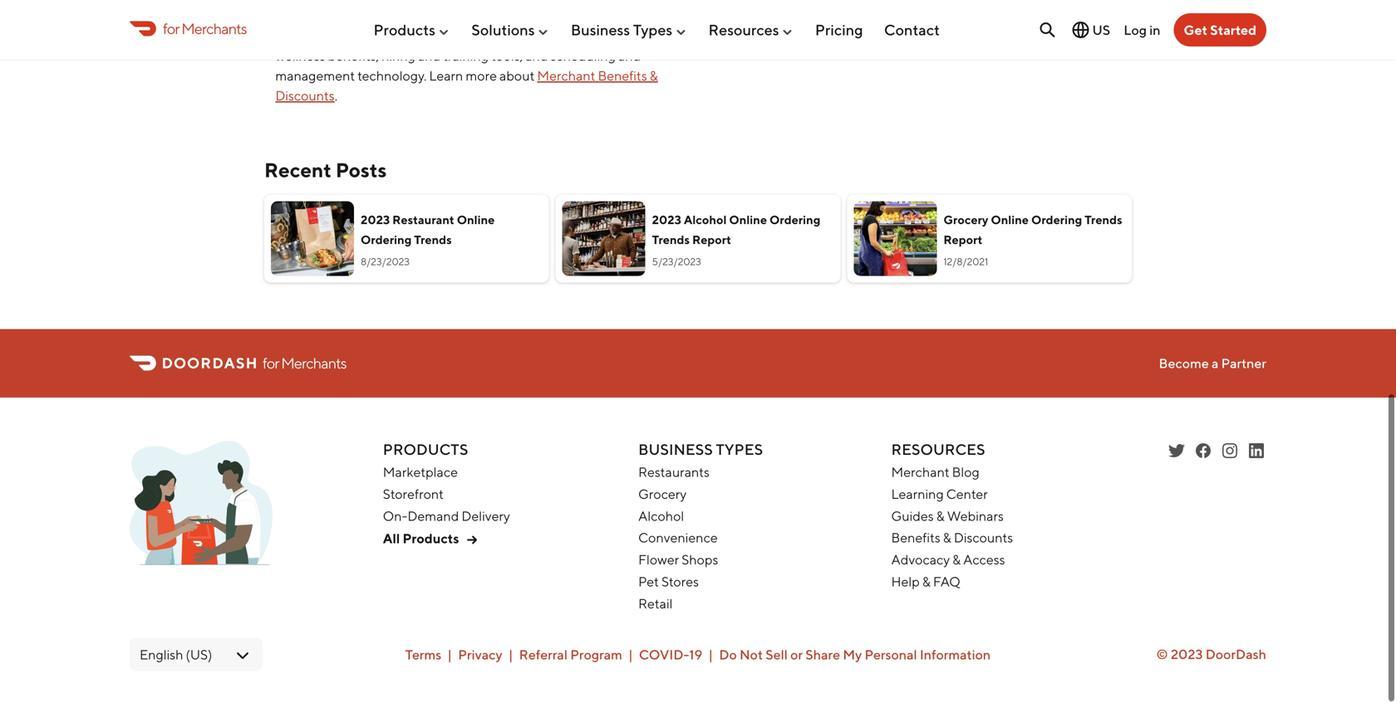 Task type: describe. For each thing, give the bounding box(es) containing it.
leading
[[463, 33, 507, 49]]

1 horizontal spatial for merchants
[[263, 360, 346, 378]]

become a partner link
[[1159, 361, 1267, 377]]

recent posts
[[264, 164, 387, 188]]

1 vertical spatial products
[[383, 446, 468, 464]]

hiring
[[382, 53, 415, 69]]

benefits & discounts link
[[891, 536, 1013, 552]]

resources merchant blog learning center guides & webinars benefits & discounts advocacy & access help & faq
[[891, 446, 1013, 595]]

alcohol inside the business types restaurants grocery alcohol convenience flower shops pet stores retail
[[638, 514, 684, 530]]

log in link
[[1124, 22, 1161, 38]]

1 horizontal spatial merchants
[[281, 360, 346, 378]]

& down learning center link
[[936, 514, 945, 530]]

restaurants link
[[638, 470, 710, 486]]

©
[[1156, 652, 1168, 668]]

access
[[963, 558, 1005, 574]]

information
[[920, 653, 991, 668]]

instagram image
[[1220, 447, 1240, 467]]

© 2023 doordash
[[1156, 652, 1267, 668]]

1 horizontal spatial for
[[263, 360, 279, 378]]

flower
[[638, 558, 679, 574]]

restaurants
[[638, 470, 710, 486]]

products inside products link
[[374, 21, 435, 39]]

blog
[[952, 470, 980, 486]]

guides & webinars link
[[891, 514, 1004, 530]]

retail
[[638, 602, 673, 617]]

personal
[[865, 653, 917, 668]]

delivery
[[462, 514, 510, 530]]

pricing
[[815, 21, 863, 39]]

merchant benefits & discounts link
[[275, 73, 658, 109]]

help & faq link
[[891, 580, 961, 595]]

0 horizontal spatial for merchants
[[163, 19, 247, 37]]

get
[[1184, 22, 1208, 38]]

trends for 2023 alcohol online ordering trends report
[[652, 238, 690, 252]]

partner
[[1221, 361, 1267, 377]]

up
[[364, 33, 379, 49]]

technology.
[[358, 73, 427, 89]]

facebook image
[[1194, 447, 1213, 467]]

merchant blog link
[[891, 470, 980, 486]]

19
[[689, 653, 703, 668]]

mx blog - alcohol trends image image
[[562, 207, 646, 282]]

we've
[[275, 33, 313, 49]]

for inside "for merchants" link
[[163, 19, 179, 37]]

2023 restaurant online ordering trends
[[361, 218, 495, 252]]

teamed
[[315, 33, 361, 49]]

health
[[623, 33, 661, 49]]

log in
[[1124, 22, 1161, 38]]

on-demand delivery link
[[383, 514, 510, 530]]

instagram link
[[1220, 447, 1240, 467]]

trends inside grocery online ordering trends report
[[1085, 218, 1123, 232]]

more
[[466, 73, 497, 89]]

us
[[1093, 22, 1111, 38]]

referral
[[519, 653, 568, 668]]

alcohol link
[[638, 514, 684, 530]]

pet stores link
[[638, 580, 699, 595]]

training
[[443, 53, 489, 69]]

doordash for merchants image
[[130, 447, 273, 580]]

get started
[[1184, 22, 1257, 38]]

my
[[843, 653, 862, 668]]

trends for 2023 restaurant online ordering trends
[[414, 238, 452, 252]]

facebook link
[[1194, 447, 1213, 467]]

and down companies
[[525, 53, 548, 69]]

twitter image
[[1167, 447, 1187, 467]]

& inside 'merchant benefits & discounts'
[[650, 73, 658, 89]]

globe line image
[[1071, 20, 1091, 40]]

marketplace storefront on-demand delivery
[[383, 470, 510, 530]]

linkedin link
[[1247, 447, 1267, 467]]

2 vertical spatial products
[[403, 537, 459, 552]]

benefits inside resources merchant blog learning center guides & webinars benefits & discounts advocacy & access help & faq
[[891, 536, 941, 552]]

merchant benefits & discounts
[[275, 73, 658, 109]]

not
[[740, 653, 763, 668]]

log
[[1124, 22, 1147, 38]]

resources for resources
[[709, 21, 779, 39]]

shops
[[682, 558, 718, 574]]

covid-19 link
[[639, 653, 703, 668]]

privacy link
[[458, 653, 503, 668]]

types for business types restaurants grocery alcohol convenience flower shops pet stores retail
[[716, 446, 763, 464]]

become
[[1159, 361, 1209, 377]]

management
[[275, 73, 355, 89]]

resources 1208x1080 grocery online ordering trends report v01.01 image
[[854, 207, 937, 282]]

all products
[[383, 537, 459, 552]]

learning
[[891, 492, 944, 508]]

demand
[[408, 514, 459, 530]]

get started button
[[1174, 13, 1267, 47]]

0 horizontal spatial merchants
[[181, 19, 247, 37]]

grocery online ordering trends report
[[944, 218, 1123, 252]]

with
[[382, 33, 407, 49]]

2 horizontal spatial 2023
[[1171, 652, 1203, 668]]

share
[[806, 653, 840, 668]]

2023 for 2023 alcohol online ordering trends report
[[652, 218, 681, 232]]

linkedin image
[[1247, 447, 1267, 467]]

products link
[[374, 14, 450, 45]]

scheduling
[[551, 53, 616, 69]]

on-
[[383, 514, 408, 530]]

grocery inside grocery online ordering trends report
[[944, 218, 989, 232]]

recent
[[264, 164, 332, 188]]

become a partner
[[1159, 361, 1267, 377]]

2023 for 2023 restaurant online ordering trends
[[361, 218, 390, 232]]

industry-
[[410, 33, 463, 49]]

report inside grocery online ordering trends report
[[944, 238, 983, 252]]

grocery inside the business types restaurants grocery alcohol convenience flower shops pet stores retail
[[638, 492, 687, 508]]

companies
[[510, 33, 575, 49]]

storefront
[[383, 492, 444, 508]]

online for alcohol
[[729, 218, 767, 232]]



Task type: vqa. For each thing, say whether or not it's contained in the screenshot.
In the US: Alabama, Arizona, California, Connecticut, District of Columbia, Florida, Georgia, Hawaii, Idaho, Indiana, Illinois, Iowa, Kentucky, Louisiana, Massachusetts**, Michigan, Minnesota**, Mississippi, Missouri, Montana, Nebraska, New York, North Carolina, Ohio, Oregon, Tennessee**, Texas, Virginia, Puerto Rico***
no



Task type: locate. For each thing, give the bounding box(es) containing it.
1 vertical spatial business
[[638, 446, 713, 464]]

report
[[692, 238, 731, 252], [944, 238, 983, 252]]

trends inside 2023 restaurant online ordering trends
[[414, 238, 452, 252]]

merchant up learning
[[891, 470, 950, 486]]

0 horizontal spatial for
[[163, 19, 179, 37]]

0 vertical spatial resources
[[709, 21, 779, 39]]

types inside business types link
[[633, 21, 673, 39]]

marketplace link
[[383, 470, 458, 486]]

doordash
[[1206, 652, 1267, 668]]

business up scheduling
[[571, 21, 630, 39]]

online
[[457, 218, 495, 232], [729, 218, 767, 232], [991, 218, 1029, 232]]

merchant inside 'merchant benefits & discounts'
[[537, 73, 595, 89]]

pet
[[638, 580, 659, 595]]

merchant
[[537, 73, 595, 89], [891, 470, 950, 486]]

and right health
[[663, 33, 686, 49]]

started
[[1210, 22, 1257, 38]]

grocery up alcohol link
[[638, 492, 687, 508]]

1 vertical spatial alcohol
[[638, 514, 684, 530]]

discounts inside 'merchant benefits & discounts'
[[275, 93, 335, 109]]

2 horizontal spatial online
[[991, 218, 1029, 232]]

report up 12/8/2021
[[944, 238, 983, 252]]

0 vertical spatial business
[[571, 21, 630, 39]]

faq
[[933, 580, 961, 595]]

0 horizontal spatial trends
[[414, 238, 452, 252]]

2 online from the left
[[729, 218, 767, 232]]

1 horizontal spatial benefits
[[891, 536, 941, 552]]

1 vertical spatial benefits
[[891, 536, 941, 552]]

& left faq
[[922, 580, 931, 595]]

1 horizontal spatial discounts
[[954, 536, 1013, 552]]

referral program
[[519, 653, 622, 668]]

ordering for 2023 restaurant online ordering trends
[[361, 238, 412, 252]]

business for business types restaurants grocery alcohol convenience flower shops pet stores retail
[[638, 446, 713, 464]]

ordering inside the '2023 alcohol online ordering trends report'
[[770, 218, 821, 232]]

flower shops link
[[638, 558, 718, 574]]

ordering inside 2023 restaurant online ordering trends
[[361, 238, 412, 252]]

business types link
[[571, 14, 688, 45]]

1 horizontal spatial trends
[[652, 238, 690, 252]]

1 vertical spatial types
[[716, 446, 763, 464]]

1 horizontal spatial 2023
[[652, 218, 681, 232]]

1 horizontal spatial grocery
[[944, 218, 989, 232]]

twitter link
[[1167, 447, 1187, 467]]

1 horizontal spatial ordering
[[770, 218, 821, 232]]

1 horizontal spatial merchant
[[891, 470, 950, 486]]

contact link
[[884, 14, 940, 45]]

& down health
[[650, 73, 658, 89]]

solutions
[[471, 21, 535, 39]]

merchant inside resources merchant blog learning center guides & webinars benefits & discounts advocacy & access help & faq
[[891, 470, 950, 486]]

report up 5/23/2023
[[692, 238, 731, 252]]

alcohol up 5/23/2023
[[684, 218, 727, 232]]

0 horizontal spatial business
[[571, 21, 630, 39]]

1 vertical spatial for
[[263, 360, 279, 378]]

1 horizontal spatial business
[[638, 446, 713, 464]]

1 horizontal spatial online
[[729, 218, 767, 232]]

benefits,
[[328, 53, 379, 69]]

business inside the business types restaurants grocery alcohol convenience flower shops pet stores retail
[[638, 446, 713, 464]]

2023 up 5/23/2023
[[652, 218, 681, 232]]

0 vertical spatial for
[[163, 19, 179, 37]]

storefront link
[[383, 492, 444, 508]]

terms
[[405, 653, 442, 668]]

business types
[[571, 21, 673, 39]]

ordering for 2023 alcohol online ordering trends report
[[770, 218, 821, 232]]

benefits inside 'merchant benefits & discounts'
[[598, 73, 647, 89]]

grocery
[[944, 218, 989, 232], [638, 492, 687, 508]]

for
[[163, 19, 179, 37], [263, 360, 279, 378]]

discounts inside resources merchant blog learning center guides & webinars benefits & discounts advocacy & access help & faq
[[954, 536, 1013, 552]]

learning center link
[[891, 492, 988, 508]]

webinars
[[947, 514, 1004, 530]]

0 horizontal spatial 2023
[[361, 218, 390, 232]]

1 online from the left
[[457, 218, 495, 232]]

1 report from the left
[[692, 238, 731, 252]]

0 horizontal spatial grocery
[[638, 492, 687, 508]]

tools,
[[491, 53, 523, 69]]

products down demand
[[403, 537, 459, 552]]

online inside grocery online ordering trends report
[[991, 218, 1029, 232]]

1 vertical spatial for merchants
[[263, 360, 346, 378]]

about
[[500, 73, 535, 89]]

1 vertical spatial merchants
[[281, 360, 346, 378]]

0 vertical spatial discounts
[[275, 93, 335, 109]]

covid-19
[[639, 653, 703, 668]]

benefits down offer at the left top of the page
[[598, 73, 647, 89]]

and down industry-
[[418, 53, 441, 69]]

resources
[[709, 21, 779, 39], [891, 446, 985, 464]]

contact
[[884, 21, 940, 39]]

1 vertical spatial grocery
[[638, 492, 687, 508]]

0 horizontal spatial report
[[692, 238, 731, 252]]

learn
[[429, 73, 463, 89]]

a
[[1212, 361, 1219, 377]]

resources inside resources merchant blog learning center guides & webinars benefits & discounts advocacy & access help & faq
[[891, 446, 985, 464]]

merchants
[[181, 19, 247, 37], [281, 360, 346, 378]]

1 vertical spatial merchant
[[891, 470, 950, 486]]

resources for resources merchant blog learning center guides & webinars benefits & discounts advocacy & access help & faq
[[891, 446, 985, 464]]

online inside 2023 restaurant online ordering trends
[[457, 218, 495, 232]]

business for business types
[[571, 21, 630, 39]]

covid-
[[639, 653, 689, 668]]

help
[[891, 580, 920, 595]]

to
[[577, 33, 589, 49]]

alcohol down grocery link
[[638, 514, 684, 530]]

resources link
[[709, 14, 794, 45]]

0 horizontal spatial ordering
[[361, 238, 412, 252]]

advocacy & access link
[[891, 558, 1005, 574]]

merchant down scheduling
[[537, 73, 595, 89]]

0 horizontal spatial online
[[457, 218, 495, 232]]

sell
[[766, 653, 788, 668]]

2023 up 8/23/2023
[[361, 218, 390, 232]]

0 horizontal spatial types
[[633, 21, 673, 39]]

1 vertical spatial discounts
[[954, 536, 1013, 552]]

report inside the '2023 alcohol online ordering trends report'
[[692, 238, 731, 252]]

products up marketplace
[[383, 446, 468, 464]]

0 vertical spatial grocery
[[944, 218, 989, 232]]

do not sell or share my personal information
[[719, 653, 991, 668]]

online inside the '2023 alcohol online ordering trends report'
[[729, 218, 767, 232]]

wellness
[[275, 53, 325, 69]]

1 horizontal spatial resources
[[891, 446, 985, 464]]

arrow right image
[[462, 536, 482, 556]]

0 vertical spatial alcohol
[[684, 218, 727, 232]]

advocacy
[[891, 558, 950, 574]]

ordering
[[770, 218, 821, 232], [1031, 218, 1082, 232], [361, 238, 412, 252]]

5/23/2023
[[652, 262, 701, 273]]

offer
[[592, 33, 620, 49]]

posts
[[336, 164, 387, 188]]

0 horizontal spatial resources
[[709, 21, 779, 39]]

0 vertical spatial products
[[374, 21, 435, 39]]

for merchants link
[[130, 17, 247, 40]]

discounts up access
[[954, 536, 1013, 552]]

business up 'restaurants'
[[638, 446, 713, 464]]

guides
[[891, 514, 934, 530]]

solutions link
[[471, 14, 550, 45]]

types for business types
[[633, 21, 673, 39]]

2 horizontal spatial trends
[[1085, 218, 1123, 232]]

referral program link
[[519, 653, 622, 668]]

program
[[570, 653, 622, 668]]

0 vertical spatial merchant
[[537, 73, 595, 89]]

0 horizontal spatial benefits
[[598, 73, 647, 89]]

pricing link
[[815, 14, 863, 45]]

2 report from the left
[[944, 238, 983, 252]]

benefits down guides in the right of the page
[[891, 536, 941, 552]]

do not sell or share my personal information link
[[719, 653, 991, 668]]

we've teamed up with industry-leading companies to offer health and wellness benefits, hiring and training tools, and scheduling and management technology. learn more about
[[275, 33, 686, 89]]

terms link
[[405, 653, 442, 668]]

1 horizontal spatial types
[[716, 446, 763, 464]]

1 horizontal spatial report
[[944, 238, 983, 252]]

discounts
[[275, 93, 335, 109], [954, 536, 1013, 552]]

alcohol inside the '2023 alcohol online ordering trends report'
[[684, 218, 727, 232]]

1 vertical spatial resources
[[891, 446, 985, 464]]

trends inside the '2023 alcohol online ordering trends report'
[[652, 238, 690, 252]]

types inside the business types restaurants grocery alcohol convenience flower shops pet stores retail
[[716, 446, 763, 464]]

do
[[719, 653, 737, 668]]

&
[[650, 73, 658, 89], [936, 514, 945, 530], [943, 536, 952, 552], [953, 558, 961, 574], [922, 580, 931, 595]]

2023 inside the '2023 alcohol online ordering trends report'
[[652, 218, 681, 232]]

all
[[383, 537, 400, 552]]

.
[[335, 93, 338, 109]]

3 online from the left
[[991, 218, 1029, 232]]

restaurant
[[392, 218, 454, 232]]

in
[[1150, 22, 1161, 38]]

2 horizontal spatial ordering
[[1031, 218, 1082, 232]]

and down health
[[618, 53, 641, 69]]

delivery bag and ready-made food image
[[271, 207, 354, 282]]

grocery up 12/8/2021
[[944, 218, 989, 232]]

products up the hiring
[[374, 21, 435, 39]]

business
[[571, 21, 630, 39], [638, 446, 713, 464]]

0 vertical spatial for merchants
[[163, 19, 247, 37]]

marketplace
[[383, 470, 458, 486]]

2023 right ©
[[1171, 652, 1203, 668]]

ordering inside grocery online ordering trends report
[[1031, 218, 1082, 232]]

& down guides & webinars link
[[943, 536, 952, 552]]

0 horizontal spatial discounts
[[275, 93, 335, 109]]

business types restaurants grocery alcohol convenience flower shops pet stores retail
[[638, 446, 763, 617]]

2023 inside 2023 restaurant online ordering trends
[[361, 218, 390, 232]]

trends
[[1085, 218, 1123, 232], [414, 238, 452, 252], [652, 238, 690, 252]]

8/23/2023
[[361, 262, 410, 273]]

discounts down management
[[275, 93, 335, 109]]

0 horizontal spatial merchant
[[537, 73, 595, 89]]

0 vertical spatial merchants
[[181, 19, 247, 37]]

0 vertical spatial benefits
[[598, 73, 647, 89]]

2023 alcohol online ordering trends report
[[652, 218, 821, 252]]

0 vertical spatial types
[[633, 21, 673, 39]]

online for restaurant
[[457, 218, 495, 232]]

& down benefits & discounts link
[[953, 558, 961, 574]]



